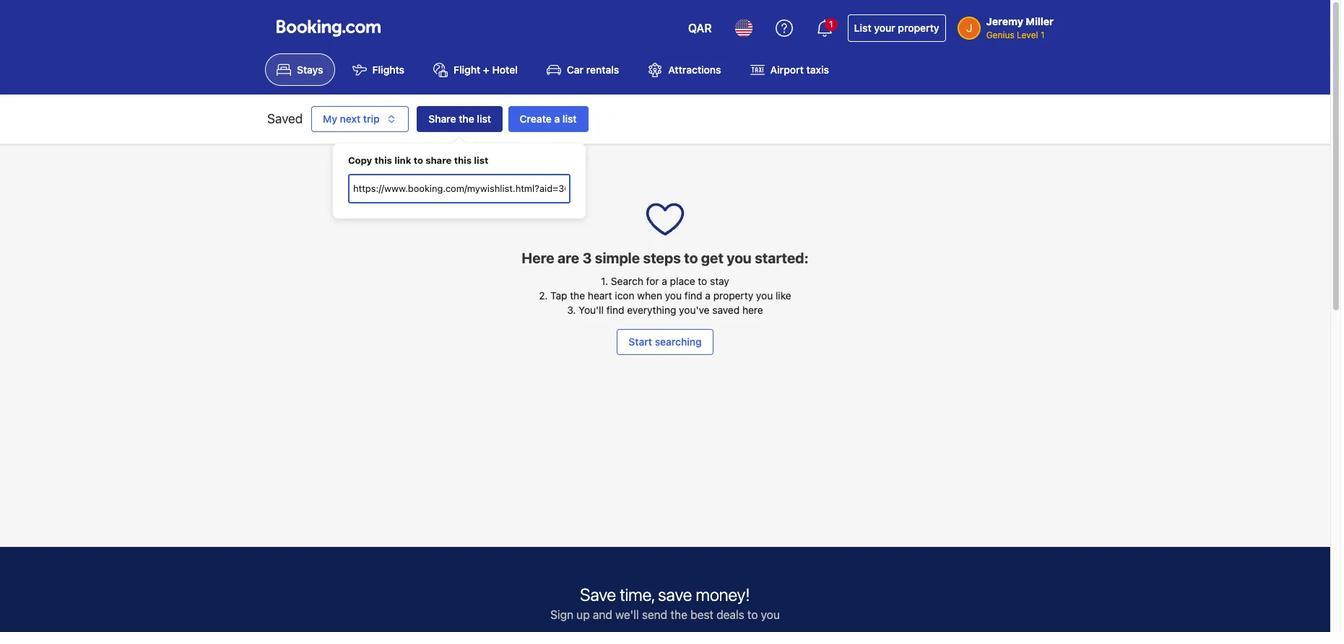 Task type: vqa. For each thing, say whether or not it's contained in the screenshot.
popular
no



Task type: describe. For each thing, give the bounding box(es) containing it.
car
[[567, 64, 584, 76]]

started:
[[755, 250, 809, 267]]

share
[[429, 113, 456, 125]]

up
[[577, 609, 590, 622]]

car rentals link
[[535, 53, 631, 86]]

the for save
[[671, 609, 688, 622]]

1 button
[[807, 11, 842, 46]]

and
[[593, 609, 612, 622]]

simple
[[595, 250, 640, 267]]

like
[[776, 290, 791, 302]]

saved
[[712, 304, 740, 317]]

3
[[583, 250, 592, 267]]

icon
[[615, 290, 635, 302]]

we'll
[[616, 609, 639, 622]]

genius
[[986, 30, 1015, 40]]

everything
[[627, 304, 676, 317]]

money!
[[696, 585, 750, 605]]

start searching button
[[617, 330, 713, 356]]

you'll
[[579, 304, 604, 317]]

flight
[[454, 64, 481, 76]]

saved
[[267, 112, 303, 127]]

next
[[340, 113, 361, 125]]

my next trip
[[323, 113, 380, 125]]

1. search for a place to stay 2. tap the heart icon when you find a property you like 3. you'll find everything you've saved here
[[539, 275, 791, 317]]

steps
[[643, 250, 681, 267]]

2 this from the left
[[454, 155, 472, 166]]

sign
[[550, 609, 574, 622]]

searching
[[655, 336, 702, 348]]

booking.com online hotel reservations image
[[277, 20, 381, 37]]

here are 3 simple steps to get you started:
[[522, 250, 809, 267]]

you've
[[679, 304, 710, 317]]

create a list button
[[508, 106, 588, 132]]

stays link
[[265, 53, 335, 86]]

jeremy miller genius level 1
[[986, 15, 1054, 40]]

you right get
[[727, 250, 752, 267]]

list for create a list
[[563, 113, 577, 125]]

property inside 1. search for a place to stay 2. tap the heart icon when you find a property you like 3. you'll find everything you've saved here
[[713, 290, 753, 302]]

here
[[743, 304, 763, 317]]

1 horizontal spatial property
[[898, 22, 939, 34]]

attractions link
[[637, 53, 733, 86]]

flights
[[372, 64, 405, 76]]

create
[[520, 113, 552, 125]]

your
[[874, 22, 895, 34]]

0 vertical spatial find
[[685, 290, 702, 302]]

hotel
[[492, 64, 518, 76]]

send
[[642, 609, 668, 622]]

when
[[637, 290, 662, 302]]

stay
[[710, 275, 729, 288]]

+
[[483, 64, 490, 76]]

1 inside "1" button
[[829, 19, 833, 30]]

car rentals
[[567, 64, 619, 76]]

to left get
[[684, 250, 698, 267]]

1 horizontal spatial a
[[662, 275, 667, 288]]

you down place
[[665, 290, 682, 302]]

airport
[[770, 64, 804, 76]]

here
[[522, 250, 554, 267]]

list your property
[[854, 22, 939, 34]]

to inside save time, save money! sign up and we'll send the best deals to you
[[748, 609, 758, 622]]

qar
[[688, 22, 712, 35]]

0 horizontal spatial find
[[607, 304, 624, 317]]

you inside save time, save money! sign up and we'll send the best deals to you
[[761, 609, 780, 622]]

save time, save money! sign up and we'll send the best deals to you
[[550, 585, 780, 622]]

to inside 1. search for a place to stay 2. tap the heart icon when you find a property you like 3. you'll find everything you've saved here
[[698, 275, 707, 288]]

save
[[580, 585, 616, 605]]



Task type: locate. For each thing, give the bounding box(es) containing it.
property up saved
[[713, 290, 753, 302]]

flight + hotel link
[[422, 53, 529, 86]]

you up here
[[756, 290, 773, 302]]

the for 1.
[[570, 290, 585, 302]]

for
[[646, 275, 659, 288]]

3.
[[567, 304, 576, 317]]

a right 'create'
[[554, 113, 560, 125]]

miller
[[1026, 15, 1054, 27]]

find up 'you've'
[[685, 290, 702, 302]]

my next trip button
[[311, 106, 409, 132]]

list right share
[[474, 155, 488, 166]]

2 horizontal spatial the
[[671, 609, 688, 622]]

2 vertical spatial the
[[671, 609, 688, 622]]

create a list
[[520, 113, 577, 125]]

list
[[854, 22, 872, 34]]

0 horizontal spatial property
[[713, 290, 753, 302]]

flights link
[[341, 53, 416, 86]]

0 horizontal spatial this
[[375, 155, 392, 166]]

1
[[829, 19, 833, 30], [1041, 30, 1045, 40]]

a down the stay
[[705, 290, 711, 302]]

a
[[554, 113, 560, 125], [662, 275, 667, 288], [705, 290, 711, 302]]

save
[[658, 585, 692, 605]]

2.
[[539, 290, 548, 302]]

this
[[375, 155, 392, 166], [454, 155, 472, 166]]

the inside share the list button
[[459, 113, 474, 125]]

0 vertical spatial a
[[554, 113, 560, 125]]

property
[[898, 22, 939, 34], [713, 290, 753, 302]]

the inside save time, save money! sign up and we'll send the best deals to you
[[671, 609, 688, 622]]

0 horizontal spatial 1
[[829, 19, 833, 30]]

copy
[[348, 155, 372, 166]]

start searching
[[629, 336, 702, 348]]

1 horizontal spatial find
[[685, 290, 702, 302]]

0 horizontal spatial the
[[459, 113, 474, 125]]

to right link
[[414, 155, 423, 166]]

to left the stay
[[698, 275, 707, 288]]

2 horizontal spatial a
[[705, 290, 711, 302]]

search
[[611, 275, 643, 288]]

start
[[629, 336, 652, 348]]

you
[[727, 250, 752, 267], [665, 290, 682, 302], [756, 290, 773, 302], [761, 609, 780, 622]]

to
[[414, 155, 423, 166], [684, 250, 698, 267], [698, 275, 707, 288], [748, 609, 758, 622]]

1 vertical spatial a
[[662, 275, 667, 288]]

the right the share
[[459, 113, 474, 125]]

place
[[670, 275, 695, 288]]

share the list
[[429, 113, 491, 125]]

rentals
[[586, 64, 619, 76]]

1.
[[601, 275, 608, 288]]

2 vertical spatial a
[[705, 290, 711, 302]]

stays
[[297, 64, 323, 76]]

flight + hotel
[[454, 64, 518, 76]]

list your property link
[[848, 14, 946, 42]]

get
[[701, 250, 724, 267]]

1 vertical spatial find
[[607, 304, 624, 317]]

1 inside jeremy miller genius level 1
[[1041, 30, 1045, 40]]

the down save
[[671, 609, 688, 622]]

list for share the list
[[477, 113, 491, 125]]

airport taxis link
[[739, 53, 841, 86]]

the up "3."
[[570, 290, 585, 302]]

list right 'create'
[[563, 113, 577, 125]]

1 vertical spatial property
[[713, 290, 753, 302]]

trip
[[363, 113, 380, 125]]

1 horizontal spatial 1
[[1041, 30, 1045, 40]]

qar button
[[680, 11, 721, 46]]

a right for
[[662, 275, 667, 288]]

1 this from the left
[[375, 155, 392, 166]]

tap
[[551, 290, 567, 302]]

find down icon
[[607, 304, 624, 317]]

taxis
[[806, 64, 829, 76]]

list
[[477, 113, 491, 125], [563, 113, 577, 125], [474, 155, 488, 166]]

heart
[[588, 290, 612, 302]]

airport taxis
[[770, 64, 829, 76]]

find
[[685, 290, 702, 302], [607, 304, 624, 317]]

0 vertical spatial the
[[459, 113, 474, 125]]

0 horizontal spatial a
[[554, 113, 560, 125]]

1 vertical spatial the
[[570, 290, 585, 302]]

best
[[691, 609, 714, 622]]

1 horizontal spatial the
[[570, 290, 585, 302]]

time,
[[620, 585, 654, 605]]

None text field
[[348, 174, 571, 204]]

1 down miller
[[1041, 30, 1045, 40]]

1 left the list
[[829, 19, 833, 30]]

this right share
[[454, 155, 472, 166]]

level
[[1017, 30, 1038, 40]]

are
[[558, 250, 579, 267]]

attractions
[[668, 64, 721, 76]]

this left link
[[375, 155, 392, 166]]

the
[[459, 113, 474, 125], [570, 290, 585, 302], [671, 609, 688, 622]]

0 vertical spatial property
[[898, 22, 939, 34]]

property right your
[[898, 22, 939, 34]]

copy this link to share this list
[[348, 155, 488, 166]]

share
[[426, 155, 452, 166]]

jeremy
[[986, 15, 1023, 27]]

to right deals
[[748, 609, 758, 622]]

you right deals
[[761, 609, 780, 622]]

list right the share
[[477, 113, 491, 125]]

my
[[323, 113, 337, 125]]

share the list button
[[417, 106, 503, 132]]

the inside 1. search for a place to stay 2. tap the heart icon when you find a property you like 3. you'll find everything you've saved here
[[570, 290, 585, 302]]

link
[[395, 155, 411, 166]]

deals
[[717, 609, 745, 622]]

a inside button
[[554, 113, 560, 125]]

1 horizontal spatial this
[[454, 155, 472, 166]]



